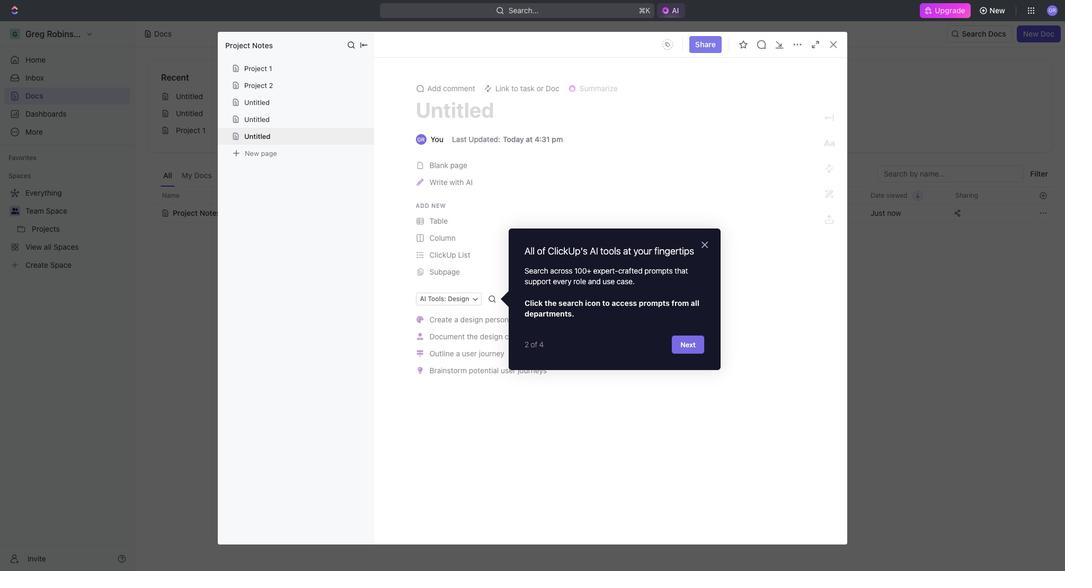 Task type: describe. For each thing, give the bounding box(es) containing it.
inbox link
[[4, 69, 130, 86]]

dashboards link
[[4, 106, 130, 122]]

0 horizontal spatial 1
[[202, 126, 206, 135]]

project 1 link
[[157, 122, 435, 139]]

search for search docs
[[963, 29, 987, 38]]

write with ai button
[[413, 174, 801, 191]]

summarize button
[[564, 81, 622, 96]]

viewed
[[887, 191, 908, 199]]

notes inside button
[[200, 208, 221, 217]]

expert-
[[594, 266, 619, 275]]

date for date updated
[[786, 191, 800, 199]]

ai button
[[658, 3, 686, 18]]

date viewed
[[871, 191, 908, 199]]

row containing name
[[148, 187, 1053, 204]]

next button
[[672, 335, 705, 354]]

will
[[609, 134, 619, 142]]

new page
[[245, 149, 277, 157]]

just
[[871, 208, 886, 217]]

all for all of clickup's ai tools at your fingertips
[[525, 245, 535, 256]]

signs post image
[[417, 350, 424, 357]]

4:31
[[535, 135, 550, 144]]

1 vertical spatial gr
[[418, 136, 425, 143]]

ai inside dropdown button
[[420, 295, 426, 303]]

just now
[[871, 208, 902, 217]]

upgrade link
[[921, 3, 971, 18]]

clickup's
[[548, 245, 588, 256]]

project 1 inside project 1 link
[[176, 126, 206, 135]]

brainstorm
[[430, 366, 467, 375]]

new for new page
[[245, 149, 259, 157]]

0 vertical spatial project 1
[[244, 64, 272, 73]]

share
[[696, 40, 716, 49]]

clickup list
[[430, 250, 471, 259]]

3 column header from the left
[[657, 187, 780, 204]]

blank page button
[[413, 157, 801, 174]]

every
[[553, 277, 572, 286]]

team
[[25, 206, 44, 215]]

pencil image
[[417, 179, 424, 186]]

you
[[431, 135, 444, 144]]

recent
[[161, 73, 189, 82]]

outline
[[430, 349, 454, 358]]

create a design persona button
[[413, 311, 801, 328]]

4
[[540, 340, 544, 349]]

row containing project notes
[[148, 203, 1053, 224]]

inbox
[[25, 73, 44, 82]]

show
[[620, 134, 636, 142]]

cell inside table
[[148, 204, 160, 223]]

journey
[[479, 349, 505, 358]]

dashboards
[[25, 109, 67, 118]]

design for a
[[461, 315, 484, 324]]

user tie image
[[417, 333, 423, 340]]

home link
[[4, 51, 130, 68]]

sharing
[[956, 191, 979, 199]]

dropdown menu image
[[660, 36, 677, 53]]

docs up the recent
[[154, 29, 172, 38]]

brainstorm potential user journeys
[[430, 366, 547, 375]]

table button
[[413, 213, 801, 230]]

document the design component button
[[413, 328, 801, 345]]

comment
[[443, 84, 476, 93]]

potential
[[469, 366, 499, 375]]

ai inside × dialog
[[590, 245, 599, 256]]

ai right ⌘k
[[672, 6, 680, 15]]

tools:
[[428, 295, 447, 303]]

add for add new
[[416, 202, 430, 209]]

today
[[503, 135, 524, 144]]

search
[[559, 298, 584, 307]]

link to task or doc button
[[480, 81, 564, 96]]

ago
[[816, 208, 828, 217]]

search docs button
[[948, 25, 1013, 42]]

crafted
[[619, 266, 643, 275]]

table
[[430, 216, 448, 225]]

design for the
[[480, 332, 503, 341]]

name
[[162, 191, 180, 199]]

project 2
[[244, 81, 273, 90]]

2 inside × dialog
[[525, 340, 529, 349]]

-
[[663, 208, 667, 217]]

gr inside 'dropdown button'
[[1049, 7, 1057, 13]]

date viewed button
[[865, 187, 924, 204]]

0 vertical spatial project notes
[[225, 41, 273, 50]]

persona
[[486, 315, 513, 324]]

prompts inside click the search icon to access prompts from all departments.
[[639, 298, 670, 307]]

component
[[505, 332, 544, 341]]

create a design persona
[[430, 315, 513, 324]]

link to task or doc
[[496, 84, 560, 93]]

team space link
[[25, 203, 128, 220]]

× dialog
[[509, 228, 721, 370]]

summarize
[[580, 84, 618, 93]]

2 untitled link from the top
[[157, 105, 435, 122]]

ai right with
[[466, 178, 473, 187]]

my docs
[[182, 171, 212, 180]]

docs left "will"
[[592, 134, 607, 142]]

new
[[432, 202, 446, 209]]

search...
[[509, 6, 539, 15]]

role
[[574, 277, 587, 286]]

last
[[452, 135, 467, 144]]

⌘k
[[639, 6, 651, 15]]

project notes inside project notes button
[[173, 208, 221, 217]]

all for all
[[163, 171, 172, 180]]

add new
[[416, 202, 446, 209]]

add for add comment
[[428, 84, 441, 93]]

with
[[450, 178, 464, 187]]

your
[[548, 134, 562, 142]]

gr button
[[1045, 2, 1062, 19]]

user for potential
[[501, 366, 516, 375]]

ai tools: design button
[[416, 293, 482, 305]]

of for 4
[[531, 340, 538, 349]]

tab list containing all
[[161, 165, 414, 187]]

access
[[612, 298, 637, 307]]

pm
[[552, 135, 563, 144]]

new for new doc
[[1024, 29, 1039, 38]]



Task type: locate. For each thing, give the bounding box(es) containing it.
0 vertical spatial 2
[[269, 81, 273, 90]]

now
[[888, 208, 902, 217]]

Search by name... text field
[[885, 166, 1018, 182]]

0 vertical spatial all
[[163, 171, 172, 180]]

new button
[[976, 2, 1012, 19]]

doc right or
[[546, 84, 560, 93]]

row
[[148, 187, 1053, 204], [148, 203, 1053, 224]]

2 horizontal spatial new
[[1024, 29, 1039, 38]]

1 horizontal spatial project notes
[[225, 41, 273, 50]]

1 vertical spatial project 1
[[176, 126, 206, 135]]

0 horizontal spatial project 1
[[176, 126, 206, 135]]

0 horizontal spatial new
[[245, 149, 259, 157]]

last updated: today at 4:31 pm
[[452, 135, 563, 144]]

1 horizontal spatial doc
[[1041, 29, 1055, 38]]

design up journey
[[480, 332, 503, 341]]

search inside search across 100+ expert-crafted prompts that support every role and use case.
[[525, 266, 549, 275]]

search inside button
[[963, 29, 987, 38]]

1 vertical spatial the
[[467, 332, 478, 341]]

ai
[[672, 6, 680, 15], [466, 178, 473, 187], [590, 245, 599, 256], [420, 295, 426, 303]]

at inside × dialog
[[624, 245, 632, 256]]

2 date from the left
[[871, 191, 885, 199]]

click the search icon to access prompts from all departments.
[[525, 298, 702, 318]]

0 horizontal spatial doc
[[546, 84, 560, 93]]

from
[[672, 298, 689, 307]]

design inside button
[[461, 315, 484, 324]]

table
[[148, 187, 1053, 224]]

untitled
[[176, 92, 203, 101], [416, 97, 495, 122], [244, 98, 270, 107], [176, 109, 203, 118], [244, 115, 270, 124], [244, 132, 271, 141]]

1 horizontal spatial 1
[[269, 64, 272, 73]]

0 vertical spatial of
[[537, 245, 546, 256]]

0 horizontal spatial page
[[261, 149, 277, 157]]

1 row from the top
[[148, 187, 1053, 204]]

search docs
[[963, 29, 1007, 38]]

1 untitled link from the top
[[157, 88, 435, 105]]

add left new
[[416, 202, 430, 209]]

support
[[525, 277, 551, 286]]

notes down my docs button
[[200, 208, 221, 217]]

at left your
[[624, 245, 632, 256]]

fingertips
[[655, 245, 695, 256]]

a right outline
[[456, 349, 460, 358]]

untitled link down project 2
[[157, 105, 435, 122]]

task
[[521, 84, 535, 93]]

table containing project notes
[[148, 187, 1053, 224]]

team space
[[25, 206, 67, 215]]

0 vertical spatial the
[[545, 298, 557, 307]]

your favorited docs will show here.
[[548, 134, 653, 142]]

1 vertical spatial search
[[525, 266, 549, 275]]

ai tools: design button
[[416, 293, 482, 305]]

search for search across 100+ expert-crafted prompts that support every role and use case.
[[525, 266, 549, 275]]

0 horizontal spatial at
[[526, 135, 533, 144]]

0 horizontal spatial date
[[786, 191, 800, 199]]

column header left "name"
[[148, 187, 160, 204]]

1 vertical spatial new
[[1024, 29, 1039, 38]]

row up projects
[[148, 187, 1053, 204]]

departments.
[[525, 309, 575, 318]]

the for search
[[545, 298, 557, 307]]

0 vertical spatial new
[[990, 6, 1006, 15]]

new inside button
[[1024, 29, 1039, 38]]

outline a user journey button
[[413, 345, 801, 362]]

ai left tools
[[590, 245, 599, 256]]

lightbulb image
[[418, 367, 423, 374]]

1 vertical spatial user
[[501, 366, 516, 375]]

notes
[[252, 41, 273, 50], [200, 208, 221, 217]]

1 horizontal spatial user
[[501, 366, 516, 375]]

new right search docs
[[1024, 29, 1039, 38]]

prompts inside search across 100+ expert-crafted prompts that support every role and use case.
[[645, 266, 673, 275]]

1 vertical spatial doc
[[546, 84, 560, 93]]

subpage button
[[413, 264, 801, 281]]

user left journey
[[462, 349, 477, 358]]

gr up new doc
[[1049, 7, 1057, 13]]

blank
[[430, 161, 449, 170]]

0 vertical spatial page
[[261, 149, 277, 157]]

docs down inbox
[[25, 91, 43, 100]]

0 vertical spatial to
[[512, 84, 519, 93]]

journeys
[[518, 366, 547, 375]]

0 vertical spatial notes
[[252, 41, 273, 50]]

date for date viewed
[[871, 191, 885, 199]]

1 horizontal spatial the
[[545, 298, 557, 307]]

search
[[963, 29, 987, 38], [525, 266, 549, 275]]

0 horizontal spatial gr
[[418, 136, 425, 143]]

all button
[[161, 165, 175, 187]]

0 horizontal spatial 2
[[269, 81, 273, 90]]

1 horizontal spatial to
[[603, 298, 610, 307]]

docs right my
[[194, 171, 212, 180]]

brainstorm potential user journeys button
[[413, 362, 801, 379]]

to right icon
[[603, 298, 610, 307]]

write
[[430, 178, 448, 187]]

1 date from the left
[[786, 191, 800, 199]]

notes up project 2
[[252, 41, 273, 50]]

1 column header from the left
[[148, 187, 160, 204]]

1 vertical spatial prompts
[[639, 298, 670, 307]]

docs inside tab list
[[194, 171, 212, 180]]

design inside button
[[480, 332, 503, 341]]

new inside new button
[[990, 6, 1006, 15]]

1 vertical spatial project notes
[[173, 208, 221, 217]]

column header up table button
[[551, 187, 657, 204]]

project 1 up my
[[176, 126, 206, 135]]

1 vertical spatial add
[[416, 202, 430, 209]]

gr left you
[[418, 136, 425, 143]]

palette image
[[417, 316, 424, 323]]

1 vertical spatial at
[[624, 245, 632, 256]]

updated
[[802, 191, 827, 199]]

page inside button
[[451, 161, 468, 170]]

1 horizontal spatial new
[[990, 6, 1006, 15]]

23
[[786, 208, 795, 217]]

1 horizontal spatial project 1
[[244, 64, 272, 73]]

all of clickup's ai tools at your fingertips
[[525, 245, 695, 256]]

1 horizontal spatial 2
[[525, 340, 529, 349]]

new
[[990, 6, 1006, 15], [1024, 29, 1039, 38], [245, 149, 259, 157]]

docs down new button
[[989, 29, 1007, 38]]

a for outline
[[456, 349, 460, 358]]

to
[[512, 84, 519, 93], [603, 298, 610, 307]]

docs inside the sidebar navigation
[[25, 91, 43, 100]]

1 vertical spatial all
[[525, 245, 535, 256]]

0 horizontal spatial to
[[512, 84, 519, 93]]

all inside button
[[163, 171, 172, 180]]

new up search docs
[[990, 6, 1006, 15]]

the for design
[[467, 332, 478, 341]]

1 vertical spatial design
[[480, 332, 503, 341]]

1 vertical spatial of
[[531, 340, 538, 349]]

tools
[[601, 245, 621, 256]]

1 vertical spatial notes
[[200, 208, 221, 217]]

page up with
[[451, 161, 468, 170]]

1 horizontal spatial all
[[525, 245, 535, 256]]

new doc
[[1024, 29, 1055, 38]]

your
[[634, 245, 653, 256]]

1 horizontal spatial date
[[871, 191, 885, 199]]

home
[[25, 55, 46, 64]]

use
[[603, 277, 615, 286]]

search up support
[[525, 266, 549, 275]]

new doc button
[[1017, 25, 1062, 42]]

date
[[786, 191, 800, 199], [871, 191, 885, 199]]

page for new page
[[261, 149, 277, 157]]

to inside click the search icon to access prompts from all departments.
[[603, 298, 610, 307]]

page
[[261, 149, 277, 157], [451, 161, 468, 170]]

0 vertical spatial gr
[[1049, 7, 1057, 13]]

spaces
[[8, 172, 31, 180]]

design up document the design component
[[461, 315, 484, 324]]

0 vertical spatial search
[[963, 29, 987, 38]]

the
[[545, 298, 557, 307], [467, 332, 478, 341]]

a
[[455, 315, 459, 324], [456, 349, 460, 358]]

invite
[[28, 554, 46, 563]]

cell
[[148, 204, 160, 223]]

create
[[430, 315, 453, 324]]

sidebar navigation
[[0, 21, 135, 571]]

0 horizontal spatial the
[[467, 332, 478, 341]]

0 vertical spatial add
[[428, 84, 441, 93]]

a for create
[[455, 315, 459, 324]]

0 horizontal spatial search
[[525, 266, 549, 275]]

× button
[[701, 236, 710, 251]]

user down journey
[[501, 366, 516, 375]]

1 horizontal spatial at
[[624, 245, 632, 256]]

0 horizontal spatial user
[[462, 349, 477, 358]]

click
[[525, 298, 543, 307]]

design
[[448, 295, 470, 303]]

list
[[458, 250, 471, 259]]

project notes up project 2
[[225, 41, 273, 50]]

2 up project 1 link
[[269, 81, 273, 90]]

1 horizontal spatial notes
[[252, 41, 273, 50]]

of left 4 on the bottom
[[531, 340, 538, 349]]

the down create a design persona
[[467, 332, 478, 341]]

the inside click the search icon to access prompts from all departments.
[[545, 298, 557, 307]]

subpage
[[430, 267, 460, 276]]

doc down "gr" 'dropdown button'
[[1041, 29, 1055, 38]]

to right link
[[512, 84, 519, 93]]

date inside button
[[871, 191, 885, 199]]

project notes button
[[161, 203, 545, 224]]

0 vertical spatial a
[[455, 315, 459, 324]]

prompts
[[645, 266, 673, 275], [639, 298, 670, 307]]

ai left tools:
[[420, 295, 426, 303]]

of left clickup's at right top
[[537, 245, 546, 256]]

1 vertical spatial a
[[456, 349, 460, 358]]

×
[[701, 236, 710, 251]]

1 horizontal spatial gr
[[1049, 7, 1057, 13]]

1 vertical spatial 2
[[525, 340, 529, 349]]

project 1 up project 2
[[244, 64, 272, 73]]

user group image
[[11, 208, 19, 214]]

blank page
[[430, 161, 468, 170]]

all inside × dialog
[[525, 245, 535, 256]]

search across 100+ expert-crafted prompts that support every role and use case.
[[525, 266, 690, 286]]

1 up project 2
[[269, 64, 272, 73]]

0 vertical spatial prompts
[[645, 266, 673, 275]]

to inside "link to task or doc" dropdown button
[[512, 84, 519, 93]]

0 vertical spatial user
[[462, 349, 477, 358]]

project inside button
[[173, 208, 198, 217]]

1 horizontal spatial page
[[451, 161, 468, 170]]

add left comment
[[428, 84, 441, 93]]

docs link
[[4, 87, 130, 104]]

across
[[551, 266, 573, 275]]

doc inside button
[[1041, 29, 1055, 38]]

project 1
[[244, 64, 272, 73], [176, 126, 206, 135]]

100+
[[575, 266, 592, 275]]

date up just
[[871, 191, 885, 199]]

date updated
[[786, 191, 827, 199]]

0 horizontal spatial project notes
[[173, 208, 221, 217]]

column header
[[148, 187, 160, 204], [551, 187, 657, 204], [657, 187, 780, 204]]

1 up my docs
[[202, 126, 206, 135]]

all up support
[[525, 245, 535, 256]]

my
[[182, 171, 192, 180]]

untitled link up project 1 link
[[157, 88, 435, 105]]

at left 4:31 on the right of the page
[[526, 135, 533, 144]]

date inside button
[[786, 191, 800, 199]]

of for clickup's
[[537, 245, 546, 256]]

project notes down "name"
[[173, 208, 221, 217]]

tab list
[[161, 165, 414, 187]]

user for a
[[462, 349, 477, 358]]

new down project 1 link
[[245, 149, 259, 157]]

all
[[691, 298, 700, 307]]

prompts left that
[[645, 266, 673, 275]]

row up column button
[[148, 203, 1053, 224]]

2 row from the top
[[148, 203, 1053, 224]]

upgrade
[[936, 6, 966, 15]]

1
[[269, 64, 272, 73], [202, 126, 206, 135]]

document the design component
[[430, 332, 544, 341]]

0 horizontal spatial all
[[163, 171, 172, 180]]

no favorited docs image
[[579, 91, 622, 134]]

0 vertical spatial design
[[461, 315, 484, 324]]

icon
[[585, 298, 601, 307]]

my docs button
[[179, 165, 215, 187]]

prompts left 'from'
[[639, 298, 670, 307]]

0 horizontal spatial notes
[[200, 208, 221, 217]]

case.
[[617, 277, 635, 286]]

date up '23'
[[786, 191, 800, 199]]

2 left 4 on the bottom
[[525, 340, 529, 349]]

1 vertical spatial 1
[[202, 126, 206, 135]]

new for new
[[990, 6, 1006, 15]]

2 vertical spatial new
[[245, 149, 259, 157]]

0 vertical spatial 1
[[269, 64, 272, 73]]

page down project 1 link
[[261, 149, 277, 157]]

column button
[[413, 230, 801, 247]]

search down new button
[[963, 29, 987, 38]]

date updated button
[[780, 187, 833, 204]]

the inside button
[[467, 332, 478, 341]]

doc inside dropdown button
[[546, 84, 560, 93]]

at
[[526, 135, 533, 144], [624, 245, 632, 256]]

untitled link
[[157, 88, 435, 105], [157, 105, 435, 122]]

2 column header from the left
[[551, 187, 657, 204]]

0 vertical spatial doc
[[1041, 29, 1055, 38]]

clickup
[[430, 250, 456, 259]]

1 vertical spatial to
[[603, 298, 610, 307]]

0 vertical spatial at
[[526, 135, 533, 144]]

1 horizontal spatial search
[[963, 29, 987, 38]]

1 vertical spatial page
[[451, 161, 468, 170]]

all left my
[[163, 171, 172, 180]]

column header up '×' button
[[657, 187, 780, 204]]

and
[[588, 277, 601, 286]]

a right create
[[455, 315, 459, 324]]

favorites
[[8, 154, 36, 162]]

page for blank page
[[451, 161, 468, 170]]

the up departments.
[[545, 298, 557, 307]]



Task type: vqa. For each thing, say whether or not it's contained in the screenshot.
the 22
no



